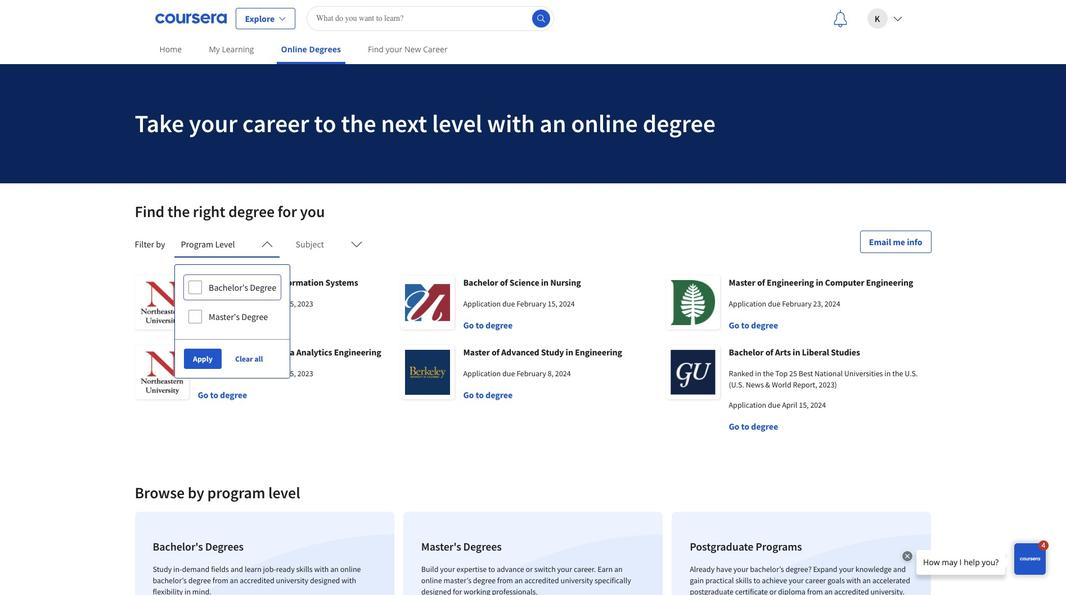 Task type: locate. For each thing, give the bounding box(es) containing it.
0 vertical spatial career
[[242, 108, 309, 139]]

0 vertical spatial or
[[526, 564, 533, 575]]

working
[[464, 587, 491, 595]]

0 horizontal spatial or
[[526, 564, 533, 575]]

1 horizontal spatial degrees
[[309, 44, 341, 55]]

master's inside list
[[421, 540, 461, 554]]

None search field
[[307, 6, 554, 31]]

the
[[341, 108, 376, 139], [168, 201, 190, 222], [763, 369, 774, 379], [893, 369, 904, 379]]

1 horizontal spatial level
[[432, 108, 483, 139]]

goals
[[828, 576, 845, 586]]

1 vertical spatial or
[[770, 587, 777, 595]]

1 horizontal spatial online
[[421, 576, 442, 586]]

0 vertical spatial bachelor's
[[750, 564, 784, 575]]

go to degree down actions toolbar
[[198, 389, 247, 401]]

from
[[213, 576, 228, 586], [497, 576, 513, 586], [807, 587, 823, 595]]

application
[[198, 299, 235, 309], [463, 299, 501, 309], [729, 299, 767, 309], [198, 369, 235, 379], [463, 369, 501, 379], [729, 400, 767, 410]]

accredited down goals
[[835, 587, 869, 595]]

0 vertical spatial designed
[[310, 576, 340, 586]]

due left april
[[768, 400, 781, 410]]

1 vertical spatial skills
[[736, 576, 752, 586]]

due down advanced at the bottom of the page
[[503, 369, 515, 379]]

0 horizontal spatial accredited
[[240, 576, 275, 586]]

accredited for master's degrees
[[525, 576, 559, 586]]

15, for data
[[286, 369, 296, 379]]

level
[[432, 108, 483, 139], [268, 483, 300, 503]]

online inside study in-demand fields and learn job-ready skills with an online bachelor's degree from an accredited university designed with flexibility in mind.
[[340, 564, 361, 575]]

postgraduate
[[690, 587, 734, 595]]

due
[[237, 299, 250, 309], [503, 299, 515, 309], [768, 299, 781, 309], [237, 369, 250, 379], [503, 369, 515, 379], [768, 400, 781, 410]]

go to degree down the application due april 15, 2024
[[729, 421, 778, 432]]

degrees
[[309, 44, 341, 55], [205, 540, 244, 554], [464, 540, 502, 554]]

by right filter
[[156, 239, 165, 250]]

already
[[690, 564, 715, 575]]

bachelor up ranked
[[729, 347, 764, 358]]

university down the "ready"
[[276, 576, 308, 586]]

the left right in the left of the page
[[168, 201, 190, 222]]

degree for bachelor's degree
[[250, 282, 276, 293]]

email me info button
[[860, 231, 932, 253]]

career
[[242, 108, 309, 139], [806, 576, 826, 586]]

1 vertical spatial northeastern university image
[[135, 346, 189, 400]]

master for master of advanced study in engineering
[[463, 347, 490, 358]]

december down all
[[251, 369, 285, 379]]

report,
[[793, 380, 818, 390]]

1 vertical spatial december
[[251, 369, 285, 379]]

february for science
[[517, 299, 546, 309]]

list
[[130, 508, 936, 595]]

bachelor's inside list
[[153, 540, 203, 554]]

build your expertise to advance or switch your career. earn an online master's degree from an accredited university specifically designed for working professionals.
[[421, 564, 631, 595]]

0 horizontal spatial bachelor's
[[153, 540, 203, 554]]

master's for master's degree
[[209, 311, 240, 322]]

practical
[[706, 576, 734, 586]]

1 horizontal spatial bachelor's
[[209, 282, 248, 293]]

skills right the "ready"
[[296, 564, 313, 575]]

1 horizontal spatial skills
[[736, 576, 752, 586]]

university inside study in-demand fields and learn job-ready skills with an online bachelor's degree from an accredited university designed with flexibility in mind.
[[276, 576, 308, 586]]

0 horizontal spatial university
[[276, 576, 308, 586]]

1 vertical spatial application due december 15, 2023
[[198, 369, 313, 379]]

2023)
[[819, 380, 837, 390]]

accredited
[[240, 576, 275, 586], [525, 576, 559, 586], [835, 587, 869, 595]]

data
[[277, 347, 295, 358]]

1 horizontal spatial bachelor's
[[750, 564, 784, 575]]

1 vertical spatial bachelor's
[[153, 576, 187, 586]]

master's degree
[[209, 311, 268, 322]]

online
[[281, 44, 307, 55]]

0 vertical spatial application due december 15, 2023
[[198, 299, 313, 309]]

2 december from the top
[[251, 369, 285, 379]]

1 horizontal spatial for
[[453, 587, 462, 595]]

master for master of engineering in computer engineering
[[729, 277, 756, 288]]

1 vertical spatial bachelor's
[[153, 540, 203, 554]]

online
[[571, 108, 638, 139], [340, 564, 361, 575], [421, 576, 442, 586]]

0 horizontal spatial master's
[[209, 311, 240, 322]]

1 horizontal spatial bachelor
[[729, 347, 764, 358]]

0 horizontal spatial study
[[153, 564, 172, 575]]

study in-demand fields and learn job-ready skills with an online bachelor's degree from an accredited university designed with flexibility in mind.
[[153, 564, 361, 595]]

0 vertical spatial study
[[541, 347, 564, 358]]

0 vertical spatial degree
[[250, 282, 276, 293]]

take
[[135, 108, 184, 139]]

1 vertical spatial bachelor
[[729, 347, 764, 358]]

find left new
[[368, 44, 384, 55]]

0 horizontal spatial find
[[135, 201, 164, 222]]

and
[[231, 564, 243, 575], [894, 564, 906, 575]]

diploma
[[778, 587, 806, 595]]

skills
[[296, 564, 313, 575], [736, 576, 752, 586]]

bachelor's up achieve
[[750, 564, 784, 575]]

master of engineering in computer engineering
[[729, 277, 914, 288]]

and inside already have your bachelor's degree? expand your knowledge and gain practical skills to achieve your career goals with an accelerated postgraduate certificate or diploma from an accredited university.
[[894, 564, 906, 575]]

clear all button
[[231, 349, 268, 369]]

0 horizontal spatial online
[[340, 564, 361, 575]]

university for master's degrees
[[561, 576, 593, 586]]

go for master of advanced study in engineering
[[463, 389, 474, 401]]

of up application due february 23, 2024
[[757, 277, 765, 288]]

university down career. at the bottom right
[[561, 576, 593, 586]]

2 and from the left
[[894, 564, 906, 575]]

or left switch
[[526, 564, 533, 575]]

2024 down nursing
[[559, 299, 575, 309]]

bachelor's up the master's degree
[[209, 282, 248, 293]]

1 horizontal spatial accredited
[[525, 576, 559, 586]]

study left in-
[[153, 564, 172, 575]]

go right dartmouth college image
[[729, 320, 740, 331]]

1 horizontal spatial or
[[770, 587, 777, 595]]

and left learn
[[231, 564, 243, 575]]

and up accelerated on the bottom of page
[[894, 564, 906, 575]]

&
[[766, 380, 771, 390]]

1 vertical spatial 2023
[[298, 369, 313, 379]]

2 horizontal spatial degrees
[[464, 540, 502, 554]]

2024
[[559, 299, 575, 309], [825, 299, 841, 309], [555, 369, 571, 379], [811, 400, 826, 410]]

0 vertical spatial find
[[368, 44, 384, 55]]

degree left information
[[250, 282, 276, 293]]

0 horizontal spatial designed
[[310, 576, 340, 586]]

dartmouth college image
[[666, 276, 720, 330]]

23,
[[814, 299, 823, 309]]

due for in
[[503, 369, 515, 379]]

bachelor's
[[209, 282, 248, 293], [153, 540, 203, 554]]

learning
[[222, 44, 254, 55]]

level
[[215, 239, 235, 250]]

application due december 15, 2023 for information
[[198, 299, 313, 309]]

for
[[278, 201, 297, 222], [453, 587, 462, 595]]

2024 right 23,
[[825, 299, 841, 309]]

find for find your new career
[[368, 44, 384, 55]]

0 vertical spatial master's
[[209, 311, 240, 322]]

home
[[160, 44, 182, 55]]

degree inside study in-demand fields and learn job-ready skills with an online bachelor's degree from an accredited university designed with flexibility in mind.
[[188, 576, 211, 586]]

master's
[[209, 311, 240, 322], [421, 540, 461, 554]]

skills inside study in-demand fields and learn job-ready skills with an online bachelor's degree from an accredited university designed with flexibility in mind.
[[296, 564, 313, 575]]

2023 down analytics
[[298, 369, 313, 379]]

go for bachelor of science in nursing
[[463, 320, 474, 331]]

(u.s.
[[729, 380, 745, 390]]

december down master of science in information systems
[[251, 299, 285, 309]]

from inside study in-demand fields and learn job-ready skills with an online bachelor's degree from an accredited university designed with flexibility in mind.
[[213, 576, 228, 586]]

to
[[314, 108, 336, 139], [210, 320, 218, 331], [476, 320, 484, 331], [741, 320, 750, 331], [210, 389, 218, 401], [476, 389, 484, 401], [741, 421, 750, 432], [489, 564, 495, 575], [754, 576, 761, 586]]

in left u.s.
[[885, 369, 891, 379]]

in up news
[[755, 369, 762, 379]]

go down apply
[[198, 389, 208, 401]]

1 horizontal spatial designed
[[421, 587, 452, 595]]

0 vertical spatial level
[[432, 108, 483, 139]]

advanced
[[501, 347, 540, 358]]

find inside find your new career link
[[368, 44, 384, 55]]

due for information
[[237, 299, 250, 309]]

level right program
[[268, 483, 300, 503]]

go to degree
[[198, 320, 247, 331], [463, 320, 513, 331], [729, 320, 778, 331], [198, 389, 247, 401], [463, 389, 513, 401], [729, 421, 778, 432]]

application down apply
[[198, 369, 235, 379]]

degrees up fields
[[205, 540, 244, 554]]

february left the 8,
[[517, 369, 546, 379]]

engineering
[[767, 277, 814, 288], [866, 277, 914, 288], [334, 347, 381, 358], [575, 347, 622, 358]]

program
[[207, 483, 265, 503]]

1 horizontal spatial and
[[894, 564, 906, 575]]

1 vertical spatial for
[[453, 587, 462, 595]]

1 vertical spatial find
[[135, 201, 164, 222]]

of
[[226, 277, 234, 288], [500, 277, 508, 288], [757, 277, 765, 288], [226, 347, 234, 358], [492, 347, 500, 358], [766, 347, 774, 358]]

0 horizontal spatial bachelor's
[[153, 576, 187, 586]]

due left 23,
[[768, 299, 781, 309]]

master down program level
[[198, 277, 224, 288]]

degrees up expertise
[[464, 540, 502, 554]]

from inside build your expertise to advance or switch your career. earn an online master's degree from an accredited university specifically designed for working professionals.
[[497, 576, 513, 586]]

1 northeastern university image from the top
[[135, 276, 189, 330]]

15, for nursing
[[548, 299, 558, 309]]

0 vertical spatial bachelor's
[[209, 282, 248, 293]]

2023 down information
[[298, 299, 313, 309]]

northeastern university image for master of science in data analytics engineering
[[135, 346, 189, 400]]

0 vertical spatial northeastern university image
[[135, 276, 189, 330]]

degree down bachelor's degree at the top left
[[242, 311, 268, 322]]

master's for master's degrees
[[421, 540, 461, 554]]

1 horizontal spatial by
[[188, 483, 204, 503]]

1 vertical spatial study
[[153, 564, 172, 575]]

degree inside build your expertise to advance or switch your career. earn an online master's degree from an accredited university specifically designed for working professionals.
[[473, 576, 496, 586]]

master's inside options list list box
[[209, 311, 240, 322]]

go to degree for master of science in information systems
[[198, 320, 247, 331]]

accredited inside build your expertise to advance or switch your career. earn an online master's degree from an accredited university specifically designed for working professionals.
[[525, 576, 559, 586]]

bachelor's degrees
[[153, 540, 244, 554]]

master
[[198, 277, 224, 288], [729, 277, 756, 288], [198, 347, 224, 358], [463, 347, 490, 358]]

of left arts
[[766, 347, 774, 358]]

designed inside build your expertise to advance or switch your career. earn an online master's degree from an accredited university specifically designed for working professionals.
[[421, 587, 452, 595]]

accredited down learn
[[240, 576, 275, 586]]

1 horizontal spatial study
[[541, 347, 564, 358]]

application due december 15, 2023 for data
[[198, 369, 313, 379]]

master left advanced at the bottom of the page
[[463, 347, 490, 358]]

flexibility
[[153, 587, 183, 595]]

bachelor's inside study in-demand fields and learn job-ready skills with an online bachelor's degree from an accredited university designed with flexibility in mind.
[[153, 576, 187, 586]]

designed
[[310, 576, 340, 586], [421, 587, 452, 595]]

2024 right the 8,
[[555, 369, 571, 379]]

go up apply
[[198, 320, 208, 331]]

degree for master's degree
[[242, 311, 268, 322]]

2 horizontal spatial accredited
[[835, 587, 869, 595]]

1 vertical spatial career
[[806, 576, 826, 586]]

computer
[[825, 277, 865, 288]]

online inside build your expertise to advance or switch your career. earn an online master's degree from an accredited university specifically designed for working professionals.
[[421, 576, 442, 586]]

from right diploma on the right bottom of the page
[[807, 587, 823, 595]]

accredited for bachelor's degrees
[[240, 576, 275, 586]]

2 2023 from the top
[[298, 369, 313, 379]]

february for engineering
[[782, 299, 812, 309]]

and inside study in-demand fields and learn job-ready skills with an online bachelor's degree from an accredited university designed with flexibility in mind.
[[231, 564, 243, 575]]

1 vertical spatial degree
[[242, 311, 268, 322]]

due for data
[[237, 369, 250, 379]]

application due december 15, 2023 down bachelor's degree at the top left
[[198, 299, 313, 309]]

2 horizontal spatial from
[[807, 587, 823, 595]]

2 university from the left
[[561, 576, 593, 586]]

application right dartmouth college image
[[729, 299, 767, 309]]

bachelor
[[463, 277, 498, 288], [729, 347, 764, 358]]

or
[[526, 564, 533, 575], [770, 587, 777, 595]]

0 horizontal spatial bachelor
[[463, 277, 498, 288]]

degrees right online
[[309, 44, 341, 55]]

2 application due december 15, 2023 from the top
[[198, 369, 313, 379]]

northeastern university image
[[135, 276, 189, 330], [135, 346, 189, 400]]

accredited down switch
[[525, 576, 559, 586]]

career inside already have your bachelor's degree? expand your knowledge and gain practical skills to achieve your career goals with an accelerated postgraduate certificate or diploma from an accredited university.
[[806, 576, 826, 586]]

certificate
[[735, 587, 768, 595]]

from inside already have your bachelor's degree? expand your knowledge and gain practical skills to achieve your career goals with an accelerated postgraduate certificate or diploma from an accredited university.
[[807, 587, 823, 595]]

1 university from the left
[[276, 576, 308, 586]]

1 horizontal spatial from
[[497, 576, 513, 586]]

to inside already have your bachelor's degree? expand your knowledge and gain practical skills to achieve your career goals with an accelerated postgraduate certificate or diploma from an accredited university.
[[754, 576, 761, 586]]

clear all
[[235, 354, 263, 364]]

your
[[386, 44, 403, 55], [189, 108, 237, 139], [440, 564, 455, 575], [557, 564, 572, 575], [734, 564, 749, 575], [839, 564, 854, 575], [789, 576, 804, 586]]

of left clear
[[226, 347, 234, 358]]

december for data
[[251, 369, 285, 379]]

skills up certificate in the right of the page
[[736, 576, 752, 586]]

your right switch
[[557, 564, 572, 575]]

1 vertical spatial level
[[268, 483, 300, 503]]

in
[[267, 277, 275, 288], [541, 277, 549, 288], [816, 277, 824, 288], [267, 347, 275, 358], [566, 347, 573, 358], [793, 347, 801, 358], [755, 369, 762, 379], [885, 369, 891, 379], [185, 587, 191, 595]]

program
[[181, 239, 213, 250]]

actions toolbar
[[175, 339, 290, 378]]

master's
[[444, 576, 472, 586]]

home link
[[155, 37, 186, 62]]

accredited inside study in-demand fields and learn job-ready skills with an online bachelor's degree from an accredited university designed with flexibility in mind.
[[240, 576, 275, 586]]

science for information
[[236, 277, 266, 288]]

your up master's
[[440, 564, 455, 575]]

0 horizontal spatial by
[[156, 239, 165, 250]]

1 vertical spatial online
[[340, 564, 361, 575]]

of left advanced at the bottom of the page
[[492, 347, 500, 358]]

bachelor up application due february 15, 2024 on the bottom
[[463, 277, 498, 288]]

your right have
[[734, 564, 749, 575]]

of up application due february 15, 2024 on the bottom
[[500, 277, 508, 288]]

1 vertical spatial designed
[[421, 587, 452, 595]]

0 vertical spatial by
[[156, 239, 165, 250]]

go for master of engineering in computer engineering
[[729, 320, 740, 331]]

0 horizontal spatial for
[[278, 201, 297, 222]]

master's down bachelor's degree at the top left
[[209, 311, 240, 322]]

bachelor for bachelor of arts in liberal studies
[[729, 347, 764, 358]]

in left mind.
[[185, 587, 191, 595]]

application due february 8, 2024
[[463, 369, 571, 379]]

by for filter
[[156, 239, 165, 250]]

0 vertical spatial online
[[571, 108, 638, 139]]

2 vertical spatial online
[[421, 576, 442, 586]]

2023
[[298, 299, 313, 309], [298, 369, 313, 379]]

go to degree for master of advanced study in engineering
[[463, 389, 513, 401]]

find up filter by
[[135, 201, 164, 222]]

go right university of california, berkeley image
[[463, 389, 474, 401]]

application due december 15, 2023
[[198, 299, 313, 309], [198, 369, 313, 379]]

by right "browse"
[[188, 483, 204, 503]]

0 horizontal spatial and
[[231, 564, 243, 575]]

degree
[[250, 282, 276, 293], [242, 311, 268, 322]]

application up the master's degree
[[198, 299, 235, 309]]

for left you
[[278, 201, 297, 222]]

or down achieve
[[770, 587, 777, 595]]

your left new
[[386, 44, 403, 55]]

best
[[799, 369, 813, 379]]

for down master's
[[453, 587, 462, 595]]

or inside build your expertise to advance or switch your career. earn an online master's degree from an accredited university specifically designed for working professionals.
[[526, 564, 533, 575]]

1 december from the top
[[251, 299, 285, 309]]

2024 for computer
[[825, 299, 841, 309]]

0 horizontal spatial career
[[242, 108, 309, 139]]

0 vertical spatial skills
[[296, 564, 313, 575]]

february left 23,
[[782, 299, 812, 309]]

bachelor's inside already have your bachelor's degree? expand your knowledge and gain practical skills to achieve your career goals with an accelerated postgraduate certificate or diploma from an accredited university.
[[750, 564, 784, 575]]

2024 down 2023)
[[811, 400, 826, 410]]

study up the 8,
[[541, 347, 564, 358]]

your up diploma on the right bottom of the page
[[789, 576, 804, 586]]

designed inside study in-demand fields and learn job-ready skills with an online bachelor's degree from an accredited university designed with flexibility in mind.
[[310, 576, 340, 586]]

systems
[[326, 277, 358, 288]]

master left clear
[[198, 347, 224, 358]]

15, down information
[[286, 299, 296, 309]]

1 horizontal spatial master's
[[421, 540, 461, 554]]

15, down master of science in data analytics engineering
[[286, 369, 296, 379]]

due up the master's degree
[[237, 299, 250, 309]]

science for data
[[236, 347, 266, 358]]

1 horizontal spatial career
[[806, 576, 826, 586]]

liberal
[[802, 347, 830, 358]]

postgraduate
[[690, 540, 754, 554]]

due for computer
[[768, 299, 781, 309]]

0 vertical spatial 2023
[[298, 299, 313, 309]]

online degrees
[[281, 44, 341, 55]]

with inside already have your bachelor's degree? expand your knowledge and gain practical skills to achieve your career goals with an accelerated postgraduate certificate or diploma from an accredited university.
[[847, 576, 861, 586]]

1 vertical spatial by
[[188, 483, 204, 503]]

1 application due december 15, 2023 from the top
[[198, 299, 313, 309]]

go to degree for master of engineering in computer engineering
[[729, 320, 778, 331]]

bachelor's inside options list list box
[[209, 282, 248, 293]]

of for bachelor of arts in liberal studies
[[766, 347, 774, 358]]

go to degree down application due february 23, 2024
[[729, 320, 778, 331]]

go
[[198, 320, 208, 331], [463, 320, 474, 331], [729, 320, 740, 331], [198, 389, 208, 401], [463, 389, 474, 401], [729, 421, 740, 432]]

master up application due february 23, 2024
[[729, 277, 756, 288]]

science
[[236, 277, 266, 288], [510, 277, 540, 288], [236, 347, 266, 358]]

due down bachelor of science in nursing
[[503, 299, 515, 309]]

bachelor's for bachelor's degree
[[209, 282, 248, 293]]

0 horizontal spatial degrees
[[205, 540, 244, 554]]

application right university of california, berkeley image
[[463, 369, 501, 379]]

1 and from the left
[[231, 564, 243, 575]]

university
[[276, 576, 308, 586], [561, 576, 593, 586]]

science for nursing
[[510, 277, 540, 288]]

online for master's degrees
[[421, 576, 442, 586]]

achieve
[[762, 576, 788, 586]]

0 horizontal spatial from
[[213, 576, 228, 586]]

2 northeastern university image from the top
[[135, 346, 189, 400]]

switch
[[535, 564, 556, 575]]

0 vertical spatial december
[[251, 299, 285, 309]]

go to degree up actions toolbar
[[198, 320, 247, 331]]

application due december 15, 2023 down all
[[198, 369, 313, 379]]

1 2023 from the top
[[298, 299, 313, 309]]

0 vertical spatial for
[[278, 201, 297, 222]]

1 vertical spatial master's
[[421, 540, 461, 554]]

1 horizontal spatial university
[[561, 576, 593, 586]]

february down bachelor of science in nursing
[[517, 299, 546, 309]]

go to degree down application due february 8, 2024
[[463, 389, 513, 401]]

bachelor's
[[750, 564, 784, 575], [153, 576, 187, 586]]

application down news
[[729, 400, 767, 410]]

0 horizontal spatial skills
[[296, 564, 313, 575]]

go to degree down application due february 15, 2024 on the bottom
[[463, 320, 513, 331]]

bachelor's up in-
[[153, 540, 203, 554]]

february for advanced
[[517, 369, 546, 379]]

level right next
[[432, 108, 483, 139]]

application down bachelor of science in nursing
[[463, 299, 501, 309]]

1 horizontal spatial find
[[368, 44, 384, 55]]

december
[[251, 299, 285, 309], [251, 369, 285, 379]]

go right university of massachusetts global image
[[463, 320, 474, 331]]

university inside build your expertise to advance or switch your career. earn an online master's degree from an accredited university specifically designed for working professionals.
[[561, 576, 593, 586]]

2 horizontal spatial online
[[571, 108, 638, 139]]

0 vertical spatial bachelor
[[463, 277, 498, 288]]

15, down nursing
[[548, 299, 558, 309]]



Task type: vqa. For each thing, say whether or not it's contained in the screenshot.


Task type: describe. For each thing, give the bounding box(es) containing it.
degrees for bachelor's degrees
[[205, 540, 244, 554]]

learn
[[245, 564, 262, 575]]

the left next
[[341, 108, 376, 139]]

advance
[[497, 564, 524, 575]]

coursera image
[[155, 9, 227, 27]]

in right all
[[267, 347, 275, 358]]

information
[[277, 277, 324, 288]]

northeastern university image for master of science in information systems
[[135, 276, 189, 330]]

georgetown university image
[[666, 346, 720, 400]]

december for information
[[251, 299, 285, 309]]

skills inside already have your bachelor's degree? expand your knowledge and gain practical skills to achieve your career goals with an accelerated postgraduate certificate or diploma from an accredited university.
[[736, 576, 752, 586]]

ranked in the top 25 best national universities in the u.s. (u.s. news & world report, 2023)
[[729, 369, 918, 390]]

online for bachelor's degrees
[[340, 564, 361, 575]]

2024 for in
[[555, 369, 571, 379]]

next
[[381, 108, 427, 139]]

expertise
[[457, 564, 487, 575]]

for inside build your expertise to advance or switch your career. earn an online master's degree from an accredited university specifically designed for working professionals.
[[453, 587, 462, 595]]

bachelor's degree
[[209, 282, 276, 293]]

my
[[209, 44, 220, 55]]

of for master of advanced study in engineering
[[492, 347, 500, 358]]

find your new career link
[[364, 37, 452, 62]]

2023 for data
[[298, 369, 313, 379]]

to inside build your expertise to advance or switch your career. earn an online master's degree from an accredited university specifically designed for working professionals.
[[489, 564, 495, 575]]

april
[[782, 400, 798, 410]]

master of science in information systems
[[198, 277, 358, 288]]

expand
[[813, 564, 838, 575]]

due for nursing
[[503, 299, 515, 309]]

degrees for online degrees
[[309, 44, 341, 55]]

you
[[300, 201, 325, 222]]

clear
[[235, 354, 253, 364]]

application for master of science in information systems
[[198, 299, 235, 309]]

apply button
[[184, 349, 222, 369]]

national
[[815, 369, 843, 379]]

in right arts
[[793, 347, 801, 358]]

go for master of science in information systems
[[198, 320, 208, 331]]

master's degrees
[[421, 540, 502, 554]]

degree?
[[786, 564, 812, 575]]

find your new career
[[368, 44, 448, 55]]

your right take
[[189, 108, 237, 139]]

me
[[893, 236, 906, 248]]

go down (u.s.
[[729, 421, 740, 432]]

master for master of science in data analytics engineering
[[198, 347, 224, 358]]

go for master of science in data analytics engineering
[[198, 389, 208, 401]]

application for bachelor of science in nursing
[[463, 299, 501, 309]]

of for master of science in information systems
[[226, 277, 234, 288]]

mind.
[[192, 587, 212, 595]]

application for master of advanced study in engineering
[[463, 369, 501, 379]]

university of california, berkeley image
[[400, 346, 454, 400]]

already have your bachelor's degree? expand your knowledge and gain practical skills to achieve your career goals with an accelerated postgraduate certificate or diploma from an accredited university.
[[690, 564, 911, 595]]

university.
[[871, 587, 905, 595]]

email me info
[[869, 236, 923, 248]]

application for master of science in data analytics engineering
[[198, 369, 235, 379]]

email
[[869, 236, 892, 248]]

ranked
[[729, 369, 754, 379]]

job-
[[263, 564, 276, 575]]

from for master's degrees
[[497, 576, 513, 586]]

your up goals
[[839, 564, 854, 575]]

program level button
[[174, 231, 280, 258]]

browse
[[135, 483, 185, 503]]

right
[[193, 201, 225, 222]]

find the right degree for you
[[135, 201, 325, 222]]

postgraduate programs
[[690, 540, 802, 554]]

analytics
[[296, 347, 332, 358]]

in inside study in-demand fields and learn job-ready skills with an online bachelor's degree from an accredited university designed with flexibility in mind.
[[185, 587, 191, 595]]

university of massachusetts global image
[[400, 276, 454, 330]]

go to degree for master of science in data analytics engineering
[[198, 389, 247, 401]]

nursing
[[551, 277, 581, 288]]

earn
[[598, 564, 613, 575]]

the left u.s.
[[893, 369, 904, 379]]

have
[[716, 564, 732, 575]]

15, for information
[[286, 299, 296, 309]]

by for browse
[[188, 483, 204, 503]]

8,
[[548, 369, 554, 379]]

bachelor of arts in liberal studies
[[729, 347, 861, 358]]

master for master of science in information systems
[[198, 277, 224, 288]]

university for bachelor's degrees
[[276, 576, 308, 586]]

career
[[423, 44, 448, 55]]

find for find the right degree for you
[[135, 201, 164, 222]]

study inside study in-demand fields and learn job-ready skills with an online bachelor's degree from an accredited university designed with flexibility in mind.
[[153, 564, 172, 575]]

bachelor of science in nursing
[[463, 277, 581, 288]]

online degrees link
[[277, 37, 346, 64]]

application due february 15, 2024
[[463, 299, 575, 309]]

of for bachelor of science in nursing
[[500, 277, 508, 288]]

in up 23,
[[816, 277, 824, 288]]

in left nursing
[[541, 277, 549, 288]]

in right advanced at the bottom of the page
[[566, 347, 573, 358]]

world
[[772, 380, 792, 390]]

from for bachelor's degrees
[[213, 576, 228, 586]]

programs
[[756, 540, 802, 554]]

browse by program level
[[135, 483, 300, 503]]

fields
[[211, 564, 229, 575]]

my learning link
[[204, 37, 259, 62]]

in-
[[173, 564, 182, 575]]

degrees for master's degrees
[[464, 540, 502, 554]]

master of science in data analytics engineering
[[198, 347, 381, 358]]

your inside find your new career link
[[386, 44, 403, 55]]

professionals.
[[492, 587, 538, 595]]

list containing bachelor's degrees
[[130, 508, 936, 595]]

u.s.
[[905, 369, 918, 379]]

0 horizontal spatial level
[[268, 483, 300, 503]]

bachelor for bachelor of science in nursing
[[463, 277, 498, 288]]

all
[[255, 354, 263, 364]]

of for master of science in data analytics engineering
[[226, 347, 234, 358]]

filter
[[135, 239, 154, 250]]

build
[[421, 564, 439, 575]]

2024 for nursing
[[559, 299, 575, 309]]

master of advanced study in engineering
[[463, 347, 622, 358]]

2023 for information
[[298, 299, 313, 309]]

new
[[405, 44, 421, 55]]

25
[[790, 369, 797, 379]]

knowledge
[[856, 564, 892, 575]]

the up &
[[763, 369, 774, 379]]

application due april 15, 2024
[[729, 400, 826, 410]]

accredited inside already have your bachelor's degree? expand your knowledge and gain practical skills to achieve your career goals with an accelerated postgraduate certificate or diploma from an accredited university.
[[835, 587, 869, 595]]

or inside already have your bachelor's degree? expand your knowledge and gain practical skills to achieve your career goals with an accelerated postgraduate certificate or diploma from an accredited university.
[[770, 587, 777, 595]]

gain
[[690, 576, 704, 586]]

info
[[907, 236, 923, 248]]

arts
[[775, 347, 791, 358]]

universities
[[845, 369, 883, 379]]

accelerated
[[873, 576, 911, 586]]

options list list box
[[175, 265, 290, 339]]

application due february 23, 2024
[[729, 299, 841, 309]]

bachelor's for bachelor's degrees
[[153, 540, 203, 554]]

specifically
[[595, 576, 631, 586]]

go to degree for bachelor of science in nursing
[[463, 320, 513, 331]]

15, right april
[[799, 400, 809, 410]]

of for master of engineering in computer engineering
[[757, 277, 765, 288]]

application for master of engineering in computer engineering
[[729, 299, 767, 309]]

apply
[[193, 354, 213, 364]]

in left information
[[267, 277, 275, 288]]

demand
[[182, 564, 210, 575]]

ready
[[276, 564, 295, 575]]



